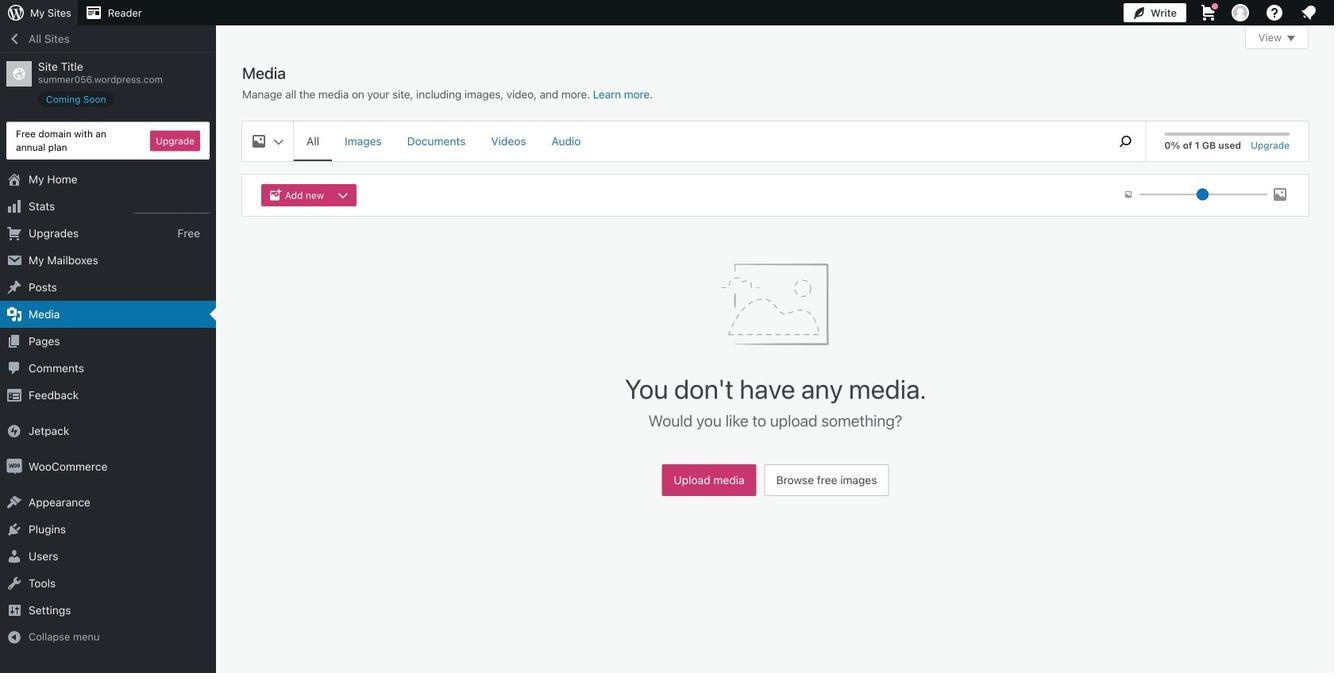Task type: vqa. For each thing, say whether or not it's contained in the screenshot.
fiverr logo
no



Task type: locate. For each thing, give the bounding box(es) containing it.
None search field
[[1106, 122, 1146, 161]]

manage your notifications image
[[1299, 3, 1318, 22]]

0 vertical spatial img image
[[6, 423, 22, 439]]

menu
[[294, 122, 1098, 161]]

list item
[[1327, 81, 1334, 155], [1327, 155, 1334, 230], [1327, 230, 1334, 289]]

open search image
[[1106, 132, 1146, 151]]

group
[[261, 184, 363, 206]]

my shopping cart image
[[1199, 3, 1218, 22]]

2 img image from the top
[[6, 459, 22, 475]]

1 vertical spatial img image
[[6, 459, 22, 475]]

main content
[[242, 25, 1309, 504]]

highest hourly views 0 image
[[134, 203, 210, 214]]

None range field
[[1140, 187, 1268, 202]]

img image
[[6, 423, 22, 439], [6, 459, 22, 475]]



Task type: describe. For each thing, give the bounding box(es) containing it.
3 list item from the top
[[1327, 230, 1334, 289]]

1 img image from the top
[[6, 423, 22, 439]]

help image
[[1265, 3, 1284, 22]]

2 list item from the top
[[1327, 155, 1334, 230]]

1 list item from the top
[[1327, 81, 1334, 155]]

closed image
[[1287, 36, 1295, 41]]

my profile image
[[1232, 4, 1249, 21]]



